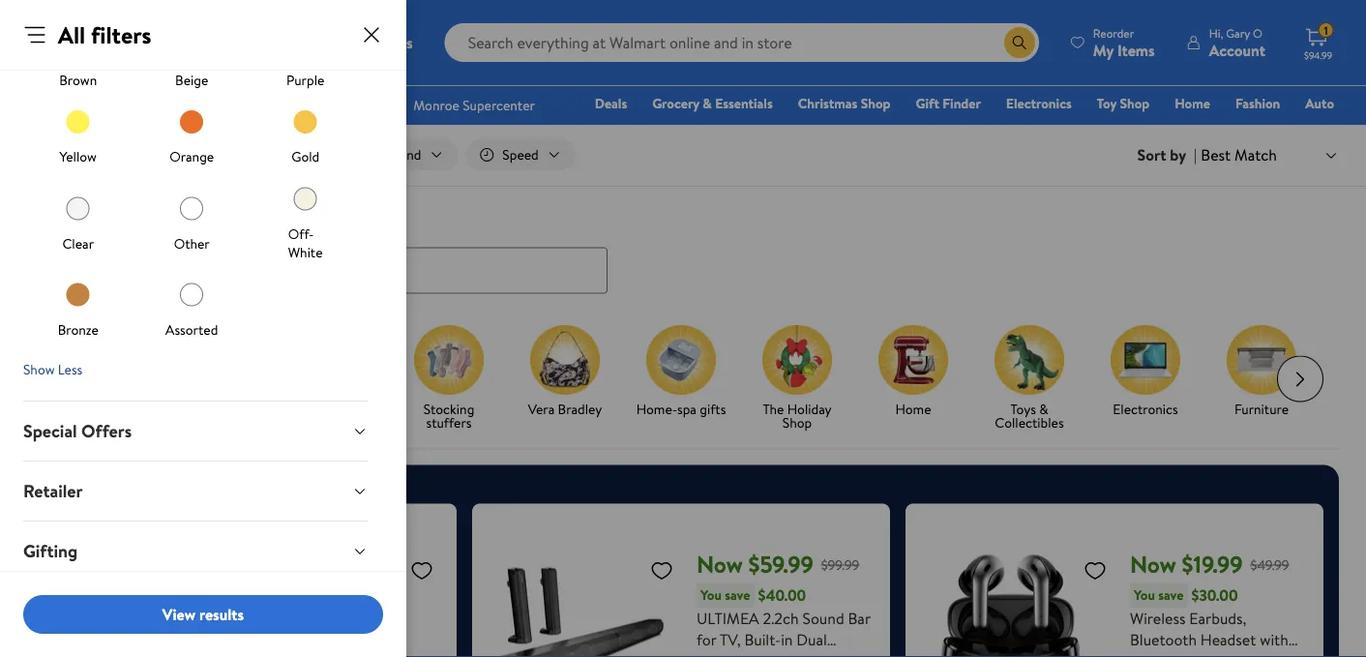 Task type: describe. For each thing, give the bounding box(es) containing it.
sort and filter section element
[[0, 124, 1367, 186]]

furniture link
[[1212, 325, 1313, 420]]

& for grocery
[[703, 94, 712, 113]]

1 horizontal spatial electronics link
[[1096, 325, 1197, 420]]

bluetooth
[[1131, 629, 1198, 650]]

gift finder link
[[908, 93, 990, 114]]

shop inside the shop all flash deals
[[177, 399, 207, 418]]

by
[[1171, 144, 1187, 166]]

sound
[[803, 608, 845, 629]]

2 : from the left
[[771, 50, 776, 72]]

shop right sec
[[861, 94, 891, 113]]

furniture image
[[1228, 325, 1297, 395]]

grocery & essentials
[[653, 94, 773, 113]]

beige
[[175, 70, 208, 89]]

view
[[163, 604, 196, 625]]

special offers
[[23, 419, 132, 443]]

days
[[696, 79, 719, 95]]

gift finder
[[916, 94, 982, 113]]

holiday
[[788, 399, 832, 418]]

all filters inside button
[[60, 145, 113, 164]]

bronze button
[[58, 277, 99, 339]]

with
[[1261, 629, 1289, 650]]

0 vertical spatial home link
[[1167, 93, 1220, 114]]

the
[[763, 399, 785, 418]]

microphone
[[1131, 650, 1212, 657]]

filters inside button
[[79, 145, 113, 164]]

gifting button
[[8, 522, 383, 581]]

yellow
[[60, 147, 97, 166]]

flash deals
[[23, 209, 108, 233]]

$99.99
[[822, 556, 860, 574]]

flash inside the shop all flash deals
[[226, 399, 256, 418]]

bar
[[849, 608, 871, 629]]

stocking stuffers image
[[414, 325, 484, 395]]

auto
[[1306, 94, 1335, 113]]

built-
[[745, 629, 781, 650]]

one
[[1187, 121, 1216, 140]]

shop up 'registry' on the top of the page
[[1121, 94, 1150, 113]]

clear
[[62, 234, 94, 252]]

top flash deals link
[[283, 325, 383, 420]]

now for now $19.99
[[1131, 549, 1177, 581]]

vera bradley
[[528, 399, 603, 418]]

beige button
[[174, 28, 209, 89]]

home-spa gifts
[[637, 399, 726, 418]]

special offers button
[[8, 402, 383, 461]]

2.2ch
[[763, 608, 799, 629]]

$30.00
[[1192, 585, 1239, 606]]

auto registry
[[1112, 94, 1335, 140]]

view results
[[163, 604, 244, 625]]

you save $40.00 ultimea 2.2ch sound bar for tv, built-in dual subwoofer, 2 in
[[697, 585, 871, 657]]

purple
[[287, 70, 325, 89]]

deals inside the shop all flash deals
[[201, 413, 233, 432]]

earbuds,
[[1190, 608, 1247, 629]]

wireless
[[1131, 608, 1186, 629]]

sort
[[1138, 144, 1167, 166]]

10
[[740, 45, 762, 77]]

save for $19.99
[[1159, 586, 1184, 605]]

registry link
[[1103, 120, 1170, 141]]

home-spa gifts image
[[647, 325, 716, 395]]

all inside all filters button
[[60, 145, 76, 164]]

0 horizontal spatial home link
[[864, 325, 964, 420]]

shop up special offers
[[61, 399, 91, 418]]

1
[[1325, 22, 1329, 38]]

you for now $19.99
[[1135, 586, 1156, 605]]

close panel image
[[360, 23, 383, 46]]

2
[[776, 650, 784, 657]]

sort by |
[[1138, 144, 1198, 166]]

shop all image
[[66, 325, 136, 395]]

flash deals image
[[182, 325, 252, 395]]

gifts
[[700, 399, 726, 418]]

now $19.99 $49.99
[[1131, 549, 1290, 581]]

toys & collectibles
[[996, 399, 1065, 432]]

results
[[199, 604, 244, 625]]

all for deals
[[94, 399, 107, 418]]

view results button
[[23, 595, 383, 634]]

you save $30.00 wireless earbuds, bluetooth headset with microphone tou
[[1131, 585, 1308, 657]]

09
[[783, 45, 810, 77]]

flash deals end in 3 days 10 hours 9 minutes 57 seconds element
[[490, 53, 670, 86]]

christmas shop link
[[790, 93, 900, 114]]

1 horizontal spatial home
[[1175, 94, 1211, 113]]

Search search field
[[445, 23, 1040, 62]]

Walmart Site-Wide search field
[[445, 23, 1040, 62]]

all filters dialog
[[0, 0, 407, 657]]

add to favorites list, prettycare cordless stick vacuum cleaner lightweight for carpet floor pet hair w200 image
[[410, 558, 434, 582]]

gold button
[[288, 105, 323, 166]]

brown
[[59, 70, 97, 89]]

christmas
[[798, 94, 858, 113]]

stuffers
[[426, 413, 472, 432]]

the holiday shop image
[[763, 325, 833, 395]]

headset
[[1201, 629, 1257, 650]]

off- white
[[288, 224, 323, 262]]

auto link
[[1298, 93, 1344, 114]]

yellow button
[[60, 105, 97, 166]]

spa
[[678, 399, 697, 418]]

ultimea
[[697, 608, 760, 629]]

bradley
[[558, 399, 603, 418]]

end
[[609, 53, 646, 86]]

flash deals image
[[27, 0, 1340, 5]]

add to favorites list, wireless earbuds, bluetooth headset with microphone touch control , ipx7 waterproof, high-fidelity stereo earphones for sports and work，compatible with iphone 13 pro max xs xr samsung android image
[[1084, 558, 1108, 582]]

the holiday shop link
[[747, 325, 848, 433]]

show less button
[[8, 354, 98, 385]]

electronics image
[[1111, 325, 1181, 395]]

top flash deals
[[288, 399, 378, 418]]

deals right top
[[346, 399, 378, 418]]

retailer button
[[8, 462, 383, 521]]

color group
[[23, 0, 368, 347]]

assorted
[[166, 320, 218, 339]]

grocery & essentials link
[[644, 93, 782, 114]]

fashion link
[[1227, 93, 1290, 114]]

all for flash
[[210, 399, 223, 418]]

toy shop link
[[1089, 93, 1159, 114]]

0 vertical spatial electronics
[[1007, 94, 1072, 113]]



Task type: vqa. For each thing, say whether or not it's contained in the screenshot.
Cup in From $34.99 +$15.99 shipping Mr. Coffee 5-Cup Programmable Coffee Maker, 25 oz. Auto Stitch Off  Mini Brew, Black
no



Task type: locate. For each thing, give the bounding box(es) containing it.
0 vertical spatial in
[[652, 53, 670, 86]]

Flash Deals search field
[[0, 209, 1367, 294]]

1 horizontal spatial save
[[1159, 586, 1184, 605]]

1 vertical spatial filters
[[79, 145, 113, 164]]

in inside timer
[[652, 53, 670, 86]]

shop inside the holiday shop
[[783, 413, 812, 432]]

2 now from the left
[[1131, 549, 1177, 581]]

all down flash deals image
[[210, 399, 223, 418]]

1 all from the left
[[94, 399, 107, 418]]

$94.99
[[1305, 48, 1333, 61]]

bronze
[[58, 320, 99, 339]]

& inside grocery & essentials link
[[703, 94, 712, 113]]

now
[[697, 549, 743, 581], [1131, 549, 1177, 581]]

in right end
[[652, 53, 670, 86]]

0 vertical spatial filters
[[91, 18, 151, 51]]

shop all deals
[[61, 399, 140, 418]]

group
[[54, 519, 441, 657]]

0 vertical spatial electronics link
[[998, 93, 1081, 114]]

save
[[725, 586, 751, 605], [1159, 586, 1184, 605]]

furniture
[[1235, 399, 1290, 418]]

the holiday shop
[[763, 399, 832, 432]]

store
[[195, 145, 225, 164]]

$59.99
[[749, 549, 814, 581]]

03
[[693, 45, 719, 77]]

& right toys
[[1040, 399, 1049, 418]]

filters inside 'dialog'
[[91, 18, 151, 51]]

filters up 'clear' button
[[79, 145, 113, 164]]

debit
[[1219, 121, 1252, 140]]

1 vertical spatial home link
[[864, 325, 964, 420]]

add to favorites list, ultimea 2.2ch sound bar for tv, built-in dual subwoofer, 2 in 1 separable bluetooth 5.3 soundbar , bassmax adjustable tv surround sound bar, hdmi-arc/optical/aux home theater speakers, wall mount image
[[651, 558, 674, 582]]

toys & collectibles image
[[995, 325, 1065, 395]]

you inside "you save $30.00 wireless earbuds, bluetooth headset with microphone tou"
[[1135, 586, 1156, 605]]

shop down the holiday shop image
[[783, 413, 812, 432]]

57 sec
[[829, 45, 853, 95]]

orange button
[[170, 105, 214, 166]]

white
[[288, 243, 323, 262]]

all up flash deals
[[60, 145, 76, 164]]

0 horizontal spatial :
[[726, 50, 730, 72]]

shop all flash deals
[[177, 399, 256, 432]]

in left 'dual'
[[781, 629, 793, 650]]

deals inside search field
[[67, 209, 108, 233]]

essentials
[[716, 94, 773, 113]]

orange
[[170, 147, 214, 166]]

registry
[[1112, 121, 1161, 140]]

0 vertical spatial home
[[1175, 94, 1211, 113]]

$19.99
[[1183, 549, 1244, 581]]

0 horizontal spatial save
[[725, 586, 751, 605]]

brown button
[[59, 28, 97, 89]]

1 save from the left
[[725, 586, 751, 605]]

: right 03 on the right top of the page
[[726, 50, 730, 72]]

save for $59.99
[[725, 586, 751, 605]]

electronics down electronics image
[[1114, 399, 1179, 418]]

other
[[174, 234, 210, 252]]

shop all deals link
[[50, 325, 151, 420]]

min
[[789, 79, 808, 95]]

1 vertical spatial home
[[896, 399, 932, 418]]

vera
[[528, 399, 555, 418]]

christmas shop
[[798, 94, 891, 113]]

retailer
[[23, 479, 83, 503]]

all up brown
[[58, 18, 85, 51]]

finder
[[943, 94, 982, 113]]

deals up clear
[[67, 209, 108, 233]]

walmart+
[[1277, 121, 1335, 140]]

flash inside flash deals search field
[[23, 209, 62, 233]]

2 you from the left
[[1135, 586, 1156, 605]]

deals down end
[[595, 94, 628, 113]]

deals up deals link
[[548, 53, 603, 86]]

1 you from the left
[[701, 586, 722, 605]]

2 save from the left
[[1159, 586, 1184, 605]]

&
[[703, 94, 712, 113], [1040, 399, 1049, 418]]

special
[[23, 419, 77, 443]]

1 horizontal spatial you
[[1135, 586, 1156, 605]]

offers
[[81, 419, 132, 443]]

all filters inside 'dialog'
[[58, 18, 151, 51]]

Search in Flash Deals search field
[[23, 247, 608, 294]]

1 vertical spatial electronics
[[1114, 399, 1179, 418]]

electronics link
[[998, 93, 1081, 114], [1096, 325, 1197, 420]]

save up ultimea
[[725, 586, 751, 605]]

0 horizontal spatial now
[[697, 549, 743, 581]]

you
[[701, 586, 722, 605], [1135, 586, 1156, 605]]

home-
[[637, 399, 678, 418]]

all inside the shop all flash deals
[[210, 399, 223, 418]]

$49.99
[[1251, 556, 1290, 574]]

you up wireless
[[1135, 586, 1156, 605]]

0 horizontal spatial you
[[701, 586, 722, 605]]

: inside the 09 : min
[[817, 50, 821, 72]]

you up ultimea
[[701, 586, 722, 605]]

timer containing 03
[[15, 35, 1352, 108]]

1 vertical spatial electronics link
[[1096, 325, 1197, 420]]

deals link
[[586, 93, 636, 114]]

you for now $59.99
[[701, 586, 722, 605]]

1 vertical spatial all filters
[[60, 145, 113, 164]]

0 horizontal spatial electronics link
[[998, 93, 1081, 114]]

home link
[[1167, 93, 1220, 114], [864, 325, 964, 420]]

0 horizontal spatial all
[[94, 399, 107, 418]]

all inside all filters 'dialog'
[[58, 18, 85, 51]]

0 horizontal spatial &
[[703, 94, 712, 113]]

1 horizontal spatial electronics
[[1114, 399, 1179, 418]]

all filters up 'clear' button
[[60, 145, 113, 164]]

home-spa gifts link
[[631, 325, 732, 420]]

save inside you save $40.00 ultimea 2.2ch sound bar for tv, built-in dual subwoofer, 2 in
[[725, 586, 751, 605]]

collectibles
[[996, 413, 1065, 432]]

: right 10
[[771, 50, 776, 72]]

flash inside top flash deals link
[[312, 399, 342, 418]]

you inside you save $40.00 ultimea 2.2ch sound bar for tv, built-in dual subwoofer, 2 in
[[701, 586, 722, 605]]

all filters
[[58, 18, 151, 51], [60, 145, 113, 164]]

one debit
[[1187, 121, 1252, 140]]

: for 09
[[817, 50, 821, 72]]

1 horizontal spatial all
[[210, 399, 223, 418]]

deals
[[110, 399, 140, 418]]

now up ultimea
[[697, 549, 743, 581]]

in-
[[179, 145, 195, 164]]

subwoofer,
[[697, 650, 772, 657]]

filters up brown
[[91, 18, 151, 51]]

|
[[1195, 144, 1198, 166]]

timer
[[15, 35, 1352, 108]]

gift
[[916, 94, 940, 113]]

purple button
[[287, 28, 325, 89]]

0 horizontal spatial home
[[896, 399, 932, 418]]

all
[[58, 18, 85, 51], [60, 145, 76, 164]]

$40.00
[[758, 585, 807, 606]]

show less
[[23, 360, 83, 379]]

0 vertical spatial all
[[58, 18, 85, 51]]

all inside shop all deals link
[[94, 399, 107, 418]]

flash deals end in
[[490, 53, 670, 86]]

deals
[[548, 53, 603, 86], [595, 94, 628, 113], [67, 209, 108, 233], [346, 399, 378, 418], [201, 413, 233, 432]]

in inside you save $40.00 ultimea 2.2ch sound bar for tv, built-in dual subwoofer, 2 in
[[781, 629, 793, 650]]

save inside "you save $30.00 wireless earbuds, bluetooth headset with microphone tou"
[[1159, 586, 1184, 605]]

off- white button
[[288, 182, 323, 262]]

home up one
[[1175, 94, 1211, 113]]

in-store
[[179, 145, 225, 164]]

& right grocery
[[703, 94, 712, 113]]

1 horizontal spatial in
[[781, 629, 793, 650]]

toy shop
[[1098, 94, 1150, 113]]

0 vertical spatial &
[[703, 94, 712, 113]]

3 : from the left
[[817, 50, 821, 72]]

hours
[[739, 79, 767, 95]]

in
[[652, 53, 670, 86], [781, 629, 793, 650]]

0 horizontal spatial electronics
[[1007, 94, 1072, 113]]

1 vertical spatial &
[[1040, 399, 1049, 418]]

clear button
[[61, 191, 96, 252]]

electronics
[[1007, 94, 1072, 113], [1114, 399, 1179, 418]]

vera bradley image
[[531, 325, 600, 395]]

1 vertical spatial in
[[781, 629, 793, 650]]

home down the home "image"
[[896, 399, 932, 418]]

now for now $59.99
[[697, 549, 743, 581]]

1 vertical spatial all
[[60, 145, 76, 164]]

1 : from the left
[[726, 50, 730, 72]]

walmart image
[[31, 27, 157, 58]]

home image
[[879, 325, 949, 395]]

1 horizontal spatial now
[[1131, 549, 1177, 581]]

toys & collectibles link
[[980, 325, 1080, 433]]

1 horizontal spatial :
[[771, 50, 776, 72]]

: for 03
[[726, 50, 730, 72]]

& inside toys & collectibles
[[1040, 399, 1049, 418]]

all up offers on the left bottom
[[94, 399, 107, 418]]

now up wireless
[[1131, 549, 1177, 581]]

2 horizontal spatial :
[[817, 50, 821, 72]]

all filters up brown
[[58, 18, 151, 51]]

electronics left toy at the right
[[1007, 94, 1072, 113]]

show
[[23, 360, 55, 379]]

1 now from the left
[[697, 549, 743, 581]]

57
[[829, 45, 853, 77]]

shop
[[861, 94, 891, 113], [1121, 94, 1150, 113], [61, 399, 91, 418], [177, 399, 207, 418], [783, 413, 812, 432]]

stocking stuffers link
[[399, 325, 500, 433]]

2 all from the left
[[210, 399, 223, 418]]

& for toys
[[1040, 399, 1049, 418]]

: inside the 03 : days
[[726, 50, 730, 72]]

top
[[288, 399, 309, 418]]

1 horizontal spatial &
[[1040, 399, 1049, 418]]

shop down flash deals image
[[177, 399, 207, 418]]

sec
[[833, 79, 850, 95]]

deals down flash deals image
[[201, 413, 233, 432]]

1 horizontal spatial home link
[[1167, 93, 1220, 114]]

0 horizontal spatial in
[[652, 53, 670, 86]]

for
[[697, 629, 717, 650]]

0 vertical spatial all filters
[[58, 18, 151, 51]]

next slide for chipmodulewithimages list image
[[1278, 356, 1324, 402]]

: right 09
[[817, 50, 821, 72]]

save up wireless
[[1159, 586, 1184, 605]]

home
[[1175, 94, 1211, 113], [896, 399, 932, 418]]

deals inside timer
[[548, 53, 603, 86]]

toy
[[1098, 94, 1117, 113]]



